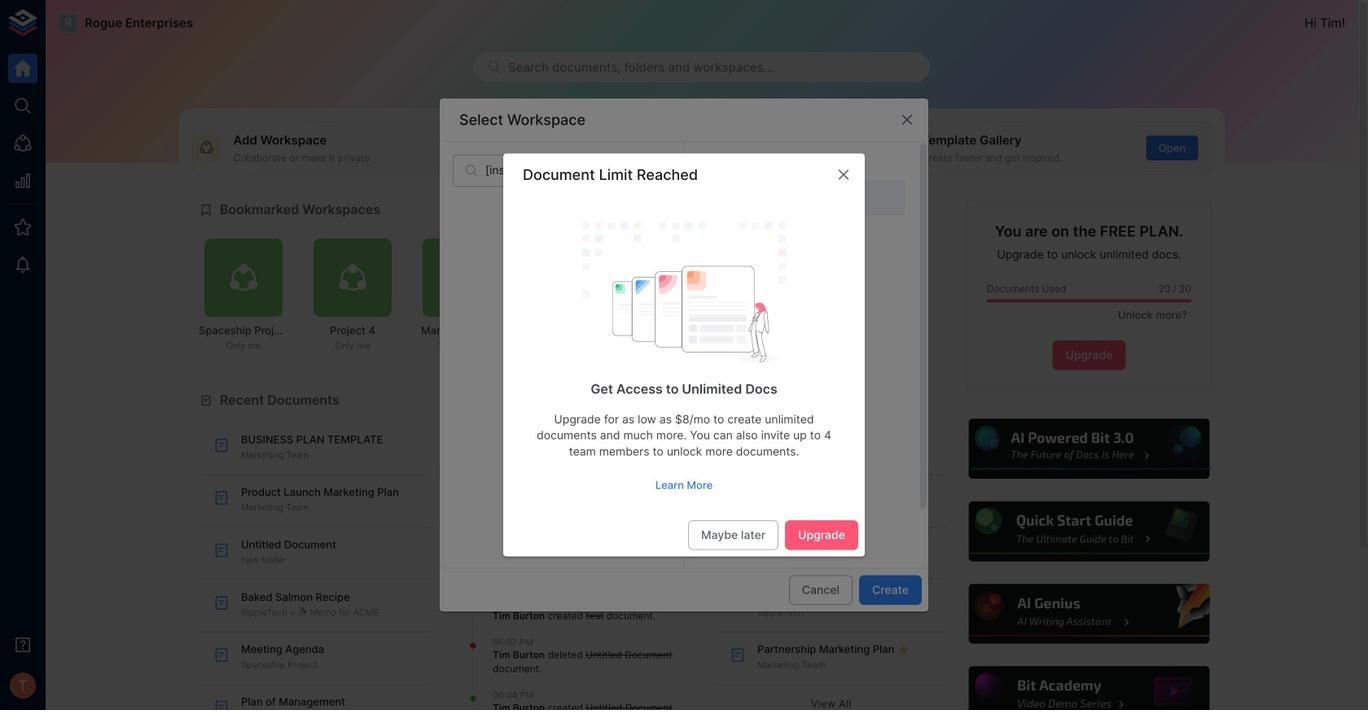 Task type: describe. For each thing, give the bounding box(es) containing it.
1 help image from the top
[[967, 417, 1212, 482]]

2 help image from the top
[[967, 499, 1212, 564]]



Task type: vqa. For each thing, say whether or not it's contained in the screenshot.
1st the "help" 'image' from the top
yes



Task type: locate. For each thing, give the bounding box(es) containing it.
Search Workspaces... text field
[[486, 155, 671, 187]]

3 help image from the top
[[967, 582, 1212, 647]]

4 help image from the top
[[967, 664, 1212, 710]]

dialog
[[440, 99, 929, 622], [503, 153, 865, 557]]

help image
[[967, 417, 1212, 482], [967, 499, 1212, 564], [967, 582, 1212, 647], [967, 664, 1212, 710]]



